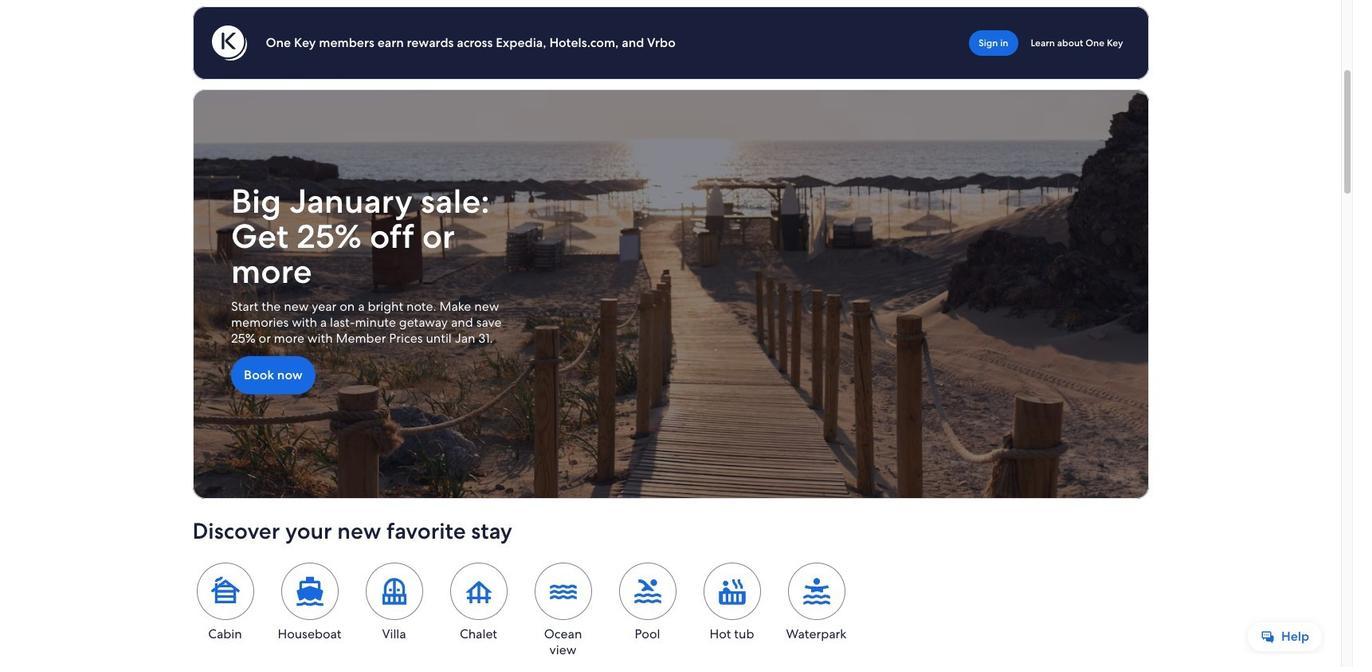 Task type: locate. For each thing, give the bounding box(es) containing it.
travel sale activities deals image
[[193, 89, 1149, 499]]



Task type: vqa. For each thing, say whether or not it's contained in the screenshot.
the Travel Sale activities deals image
yes



